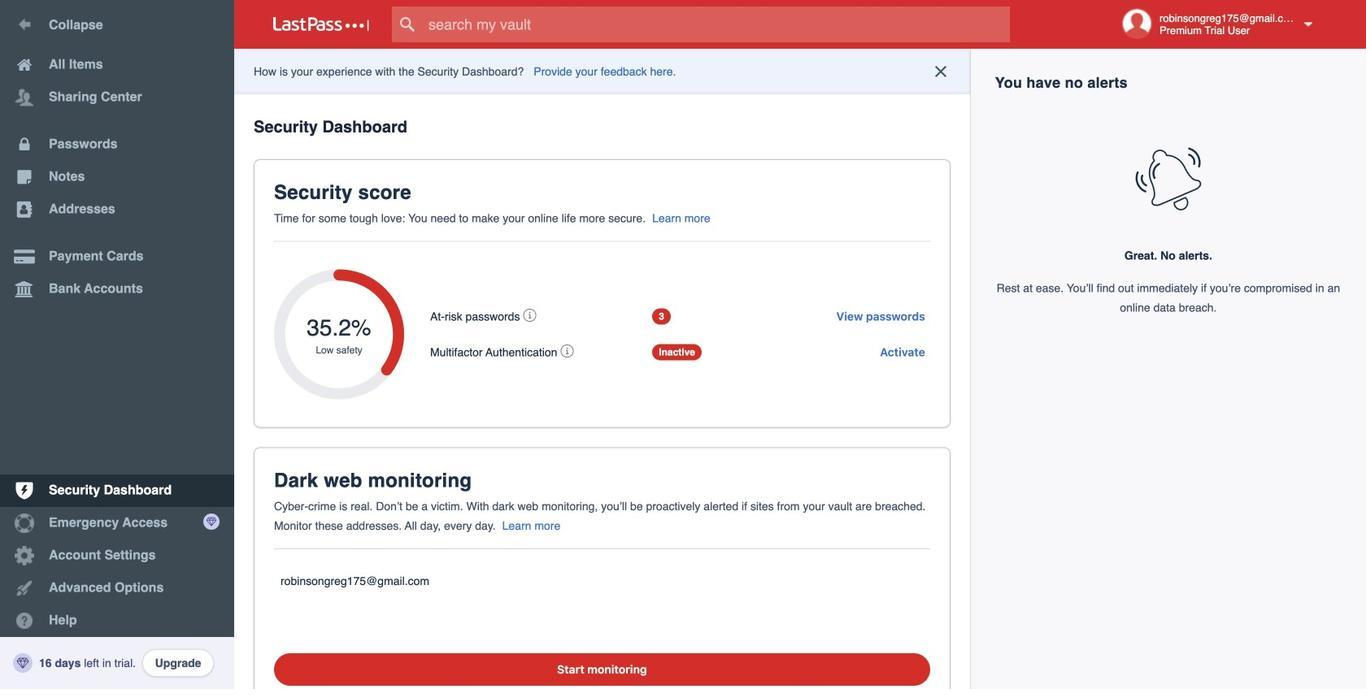 Task type: locate. For each thing, give the bounding box(es) containing it.
main navigation navigation
[[0, 0, 234, 690]]

Search search field
[[392, 7, 1042, 42]]

search my vault text field
[[392, 7, 1042, 42]]

lastpass image
[[273, 17, 369, 32]]



Task type: vqa. For each thing, say whether or not it's contained in the screenshot.
new item icon
no



